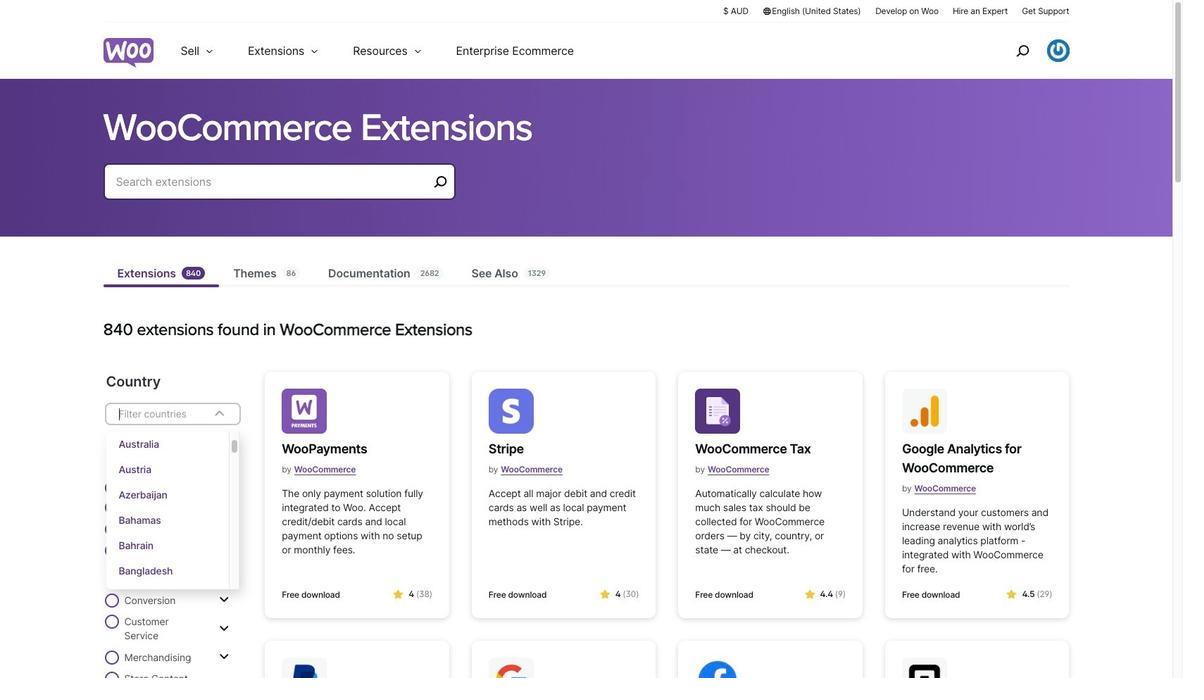 Task type: locate. For each thing, give the bounding box(es) containing it.
Filter countries field
[[105, 403, 241, 610], [117, 405, 202, 424]]

1 show subcategories image from the top
[[219, 524, 229, 535]]

angle down image
[[212, 406, 229, 423]]

5 option from the top
[[106, 533, 229, 559]]

None search field
[[103, 163, 456, 217]]

4 option from the top
[[106, 508, 229, 533]]

2 option from the top
[[106, 457, 229, 483]]

7 option from the top
[[106, 584, 229, 610]]

show subcategories image
[[219, 623, 229, 635]]

open account menu image
[[1048, 39, 1070, 62]]

3 option from the top
[[106, 483, 229, 508]]

Search extensions search field
[[116, 172, 429, 192]]

list box
[[106, 432, 240, 610]]

option
[[106, 432, 229, 457], [106, 457, 229, 483], [106, 483, 229, 508], [106, 508, 229, 533], [106, 533, 229, 559], [106, 559, 229, 584], [106, 584, 229, 610]]

show subcategories image
[[219, 524, 229, 535], [219, 559, 229, 570], [219, 595, 229, 606], [219, 652, 229, 663]]



Task type: describe. For each thing, give the bounding box(es) containing it.
service navigation menu element
[[986, 28, 1070, 74]]

6 option from the top
[[106, 559, 229, 584]]

3 show subcategories image from the top
[[219, 595, 229, 606]]

1 option from the top
[[106, 432, 229, 457]]

4 show subcategories image from the top
[[219, 652, 229, 663]]

2 show subcategories image from the top
[[219, 559, 229, 570]]

search image
[[1012, 39, 1034, 62]]



Task type: vqa. For each thing, say whether or not it's contained in the screenshot.
'list box' on the left bottom of page
yes



